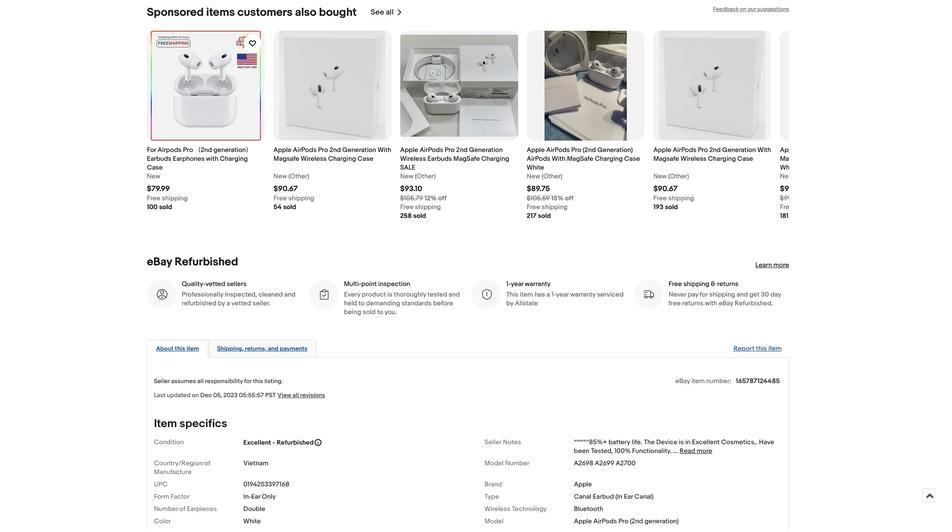 Task type: vqa. For each thing, say whether or not it's contained in the screenshot.
$34.73's BANDAI
no



Task type: describe. For each thing, give the bounding box(es) containing it.
type
[[485, 493, 499, 501]]

free shipping & returns never pay for shipping and get 30 day free returns with ebay refurbished.
[[669, 280, 781, 308]]

earpieces
[[187, 505, 217, 514]]

by inside quality-vetted sellers professionally inspected, cleaned and refurbished by a vetted seller.
[[218, 300, 225, 308]]

sold inside for airpods pro （2nd generation） earbuds earphones with charging case new $79.99 free shipping 100 sold
[[159, 203, 172, 212]]

apple airpods pro 2nd generation with magsafe wireless charging case for new (other) $90.67 free shipping 193 sold
[[653, 146, 771, 163]]

charging for new
[[595, 155, 623, 163]]

free inside apple airpods pro 2nd generation with magsafe wireless charging case - white new (other) $92.97 $99.97 free shipping 181 sold
[[780, 203, 793, 212]]

（2nd
[[195, 146, 212, 154]]

earbuds inside for airpods pro （2nd generation） earbuds earphones with charging case new $79.99 free shipping 100 sold
[[147, 155, 171, 163]]

1 horizontal spatial vetted
[[232, 300, 251, 308]]

pay
[[688, 291, 698, 299]]

white inside apple airpods pro 2nd generation with magsafe wireless charging case - white new (other) $92.97 $99.97 free shipping 181 sold
[[780, 164, 797, 172]]

$105.59
[[527, 194, 550, 203]]

New text field
[[147, 172, 160, 181]]

model for model
[[485, 518, 504, 526]]

charging for $79.99
[[220, 155, 248, 163]]

free inside new (other) $90.67 free shipping 54 sold
[[274, 194, 287, 203]]

"""""85%+ battery life. the device is in excellent cosmetics,. have been tested, 100% functionality. ...
[[574, 439, 774, 456]]

specifics
[[180, 417, 227, 431]]

free shipping text field for (other)
[[527, 203, 568, 212]]

feedback on our suggestions
[[713, 6, 789, 13]]

a inside quality-vetted sellers professionally inspected, cleaned and refurbished by a vetted seller.
[[227, 300, 230, 308]]

1 vertical spatial to
[[377, 308, 383, 317]]

new inside new (other) $90.67 free shipping 54 sold
[[274, 172, 287, 181]]

&
[[711, 280, 716, 289]]

the
[[644, 439, 655, 447]]

by inside 1-year warranty this item has a 1-year warranty serviced by allstate
[[506, 300, 514, 308]]

notes
[[503, 439, 521, 447]]

free inside for airpods pro （2nd generation） earbuds earphones with charging case new $79.99 free shipping 100 sold
[[147, 194, 160, 203]]

apple airpods pro 2nd generation with magsafe wireless charging case for new (other) $90.67 free shipping 54 sold
[[274, 146, 391, 163]]

upc
[[154, 481, 168, 489]]

$89.75
[[527, 185, 550, 194]]

(other) inside apple airpods pro (2nd generation) airpods with magsafe charging case white new (other) $89.75 $105.59 15% off free shipping 217 sold
[[542, 172, 562, 181]]

with details__icon image for this item has a 1-year warranty serviced by allstate
[[480, 289, 492, 301]]

item right report
[[768, 345, 782, 353]]

every
[[344, 291, 360, 299]]

ebay for refurbished
[[147, 256, 172, 269]]

0 vertical spatial to
[[359, 300, 365, 308]]

100
[[147, 203, 158, 212]]

items
[[206, 6, 235, 19]]

generation)
[[645, 518, 679, 526]]

shipping, returns, and payments button
[[217, 345, 307, 353]]

1 vertical spatial refurbished
[[277, 439, 314, 447]]

seller.
[[253, 300, 270, 308]]

inspection
[[378, 280, 410, 289]]

1 2nd from the left
[[330, 146, 341, 154]]

item left number:
[[692, 377, 705, 386]]

charging for (other)
[[481, 155, 509, 163]]

sellers
[[227, 280, 247, 289]]

held
[[344, 300, 357, 308]]

with inside for airpods pro （2nd generation） earbuds earphones with charging case new $79.99 free shipping 100 sold
[[206, 155, 218, 163]]

number:
[[706, 377, 731, 386]]

with details__icon image for professionally inspected, cleaned and refurbished by a vetted seller.
[[156, 289, 168, 301]]

case for $89.75
[[624, 155, 640, 163]]

charging for white
[[835, 155, 863, 163]]

being
[[344, 308, 361, 317]]

multi-point inspection every product is thoroughly tested and held to demanding standards before being sold to you.
[[344, 280, 460, 317]]

this for report
[[756, 345, 767, 353]]

See all text field
[[371, 8, 394, 17]]

2023
[[223, 392, 238, 399]]

pro inside apple airpods pro 2nd generation with magsafe wireless charging case - white new (other) $92.97 $99.97 free shipping 181 sold
[[825, 146, 835, 154]]

0 horizontal spatial all
[[197, 378, 204, 385]]

you.
[[385, 308, 397, 317]]

shipping inside apple airpods pro 2nd generation with magsafe wireless charging case - white new (other) $92.97 $99.97 free shipping 181 sold
[[795, 203, 821, 212]]

apple inside apple airpods pro 2nd generation wireless earbuds magsafe charging sale new (other) $93.10 $105.79 12% off free shipping 258 sold
[[400, 146, 418, 154]]

$79.99 text field
[[147, 185, 170, 194]]

see
[[371, 8, 384, 17]]

apple up canal
[[574, 481, 592, 489]]

05:55:57
[[239, 392, 264, 399]]

magsafe for (other)
[[567, 155, 593, 163]]

0 horizontal spatial refurbished
[[175, 256, 238, 269]]

factor
[[171, 493, 190, 501]]

100 sold text field
[[147, 203, 172, 212]]

apple airpods pro (2nd generation) airpods with magsafe charging case white new (other) $89.75 $105.59 15% off free shipping 217 sold
[[527, 146, 640, 220]]

item inside button
[[187, 345, 199, 353]]

193
[[653, 203, 664, 212]]

read
[[680, 447, 695, 456]]

earbud
[[593, 493, 614, 501]]

shipping up the 'pay'
[[684, 280, 709, 289]]

pro inside apple airpods pro (2nd generation) airpods with magsafe charging case white new (other) $89.75 $105.59 15% off free shipping 217 sold
[[571, 146, 581, 154]]

free inside free shipping & returns never pay for shipping and get 30 day free returns with ebay refurbished.
[[669, 280, 682, 289]]

returns,
[[245, 345, 267, 353]]

with for new (other) $90.67 free shipping 193 sold
[[758, 146, 771, 154]]

0 horizontal spatial -
[[273, 439, 275, 447]]

5 charging from the left
[[708, 155, 736, 163]]

previous price $99.97 7% off text field
[[780, 194, 820, 203]]

1 horizontal spatial on
[[740, 6, 747, 13]]

free shipping text field down $79.99
[[147, 194, 188, 203]]

shipping inside for airpods pro （2nd generation） earbuds earphones with charging case new $79.99 free shipping 100 sold
[[162, 194, 188, 203]]

1 horizontal spatial all
[[293, 392, 299, 399]]

apple airpods pro (2nd generation)
[[574, 518, 679, 526]]

airpods inside apple airpods pro 2nd generation with magsafe wireless charging case - white new (other) $92.97 $99.97 free shipping 181 sold
[[800, 146, 823, 154]]

read more
[[680, 447, 712, 456]]

new inside apple airpods pro 2nd generation with magsafe wireless charging case - white new (other) $92.97 $99.97 free shipping 181 sold
[[780, 172, 793, 181]]

model for model number
[[485, 460, 504, 468]]

shipping inside the new (other) $90.67 free shipping 193 sold
[[668, 194, 694, 203]]

258
[[400, 212, 412, 220]]

magsafe inside apple airpods pro 2nd generation with magsafe wireless charging case - white new (other) $92.97 $99.97 free shipping 181 sold
[[780, 155, 806, 163]]

last updated on dec 05, 2023 05:55:57 pst view all revisions
[[154, 392, 325, 399]]

a2698
[[574, 460, 593, 468]]

a inside 1-year warranty this item has a 1-year warranty serviced by allstate
[[547, 291, 550, 299]]

day
[[770, 291, 781, 299]]

standards
[[402, 300, 432, 308]]

pst
[[265, 392, 276, 399]]

3 generation from the left
[[722, 146, 756, 154]]

with details__icon image for every product is thoroughly tested and held to demanding standards before being sold to you.
[[318, 289, 330, 301]]

1 vertical spatial returns
[[682, 300, 704, 308]]

free
[[669, 300, 681, 308]]

listing.
[[264, 378, 283, 385]]

181 sold text field
[[780, 212, 803, 221]]

seller for seller assumes all responsibility for this listing.
[[154, 378, 170, 385]]

$90.67 for new (other) $90.67 free shipping 54 sold
[[274, 185, 298, 194]]

1 horizontal spatial warranty
[[570, 291, 596, 299]]

shipping, returns, and payments
[[217, 345, 307, 353]]

new (other) $90.67 free shipping 54 sold
[[274, 172, 314, 212]]

more for read more
[[697, 447, 712, 456]]

a2700
[[616, 460, 636, 468]]

sold inside the new (other) $90.67 free shipping 193 sold
[[665, 203, 678, 212]]

3 2nd from the left
[[709, 146, 721, 154]]

apple airpods pro 2nd generation wireless earbuds magsafe charging sale new (other) $93.10 $105.79 12% off free shipping 258 sold
[[400, 146, 509, 220]]

2nd inside apple airpods pro 2nd generation with magsafe wireless charging case - white new (other) $92.97 $99.97 free shipping 181 sold
[[836, 146, 847, 154]]

thoroughly
[[394, 291, 426, 299]]

pro inside for airpods pro （2nd generation） earbuds earphones with charging case new $79.99 free shipping 100 sold
[[183, 146, 193, 154]]

165787124485
[[736, 377, 780, 386]]

item inside 1-year warranty this item has a 1-year warranty serviced by allstate
[[520, 291, 533, 299]]

have
[[759, 439, 774, 447]]

report this item
[[734, 345, 782, 353]]

free inside apple airpods pro 2nd generation wireless earbuds magsafe charging sale new (other) $93.10 $105.79 12% off free shipping 258 sold
[[400, 203, 414, 212]]

258 sold text field
[[400, 212, 426, 221]]

assumes
[[171, 378, 196, 385]]

functionality.
[[632, 447, 672, 456]]

apple airpods pro 2nd generation with magsafe wireless charging case - white new (other) $92.97 $99.97 free shipping 181 sold
[[780, 146, 896, 220]]

with inside apple airpods pro (2nd generation) airpods with magsafe charging case white new (other) $89.75 $105.59 15% off free shipping 217 sold
[[552, 155, 566, 163]]

new inside for airpods pro （2nd generation） earbuds earphones with charging case new $79.99 free shipping 100 sold
[[147, 172, 160, 181]]

1 horizontal spatial year
[[556, 291, 569, 299]]

form factor
[[154, 493, 190, 501]]

$89.75 text field
[[527, 185, 550, 194]]

off inside apple airpods pro (2nd generation) airpods with magsafe charging case white new (other) $89.75 $105.59 15% off free shipping 217 sold
[[565, 194, 573, 203]]

sold inside apple airpods pro (2nd generation) airpods with magsafe charging case white new (other) $89.75 $105.59 15% off free shipping 217 sold
[[538, 212, 551, 220]]

magsafe for $93.10
[[453, 155, 480, 163]]

shipping down &
[[709, 291, 735, 299]]

this for about
[[175, 345, 185, 353]]

2 ear from the left
[[624, 493, 633, 501]]

1 horizontal spatial 1-
[[552, 291, 556, 299]]

this
[[506, 291, 518, 299]]

$90.67 text field
[[274, 185, 298, 194]]

181
[[780, 212, 788, 220]]

vietnam
[[243, 460, 268, 468]]

form
[[154, 493, 169, 501]]

1 horizontal spatial returns
[[717, 280, 739, 289]]

217
[[527, 212, 537, 220]]

before
[[433, 300, 453, 308]]

217 sold text field
[[527, 212, 551, 221]]

$93.10 text field
[[400, 185, 422, 194]]

multi-
[[344, 280, 361, 289]]

free shipping text field for new
[[780, 203, 821, 212]]

dec
[[200, 392, 212, 399]]

and inside multi-point inspection every product is thoroughly tested and held to demanding standards before being sold to you.
[[449, 291, 460, 299]]

refurbished
[[182, 300, 216, 308]]

a2698 a2699 a2700
[[574, 460, 636, 468]]

wireless inside apple airpods pro 2nd generation with magsafe wireless charging case - white new (other) $92.97 $99.97 free shipping 181 sold
[[808, 155, 834, 163]]

generation)
[[597, 146, 633, 154]]

(in
[[615, 493, 622, 501]]

a2699
[[595, 460, 614, 468]]

tab list containing about this item
[[147, 338, 789, 358]]

wireless inside apple airpods pro 2nd generation wireless earbuds magsafe charging sale new (other) $93.10 $105.79 12% off free shipping 258 sold
[[400, 155, 426, 163]]

responsibility
[[205, 378, 243, 385]]



Task type: locate. For each thing, give the bounding box(es) containing it.
0 horizontal spatial magsafe
[[274, 155, 299, 163]]

1 earbuds from the left
[[147, 155, 171, 163]]

0 horizontal spatial on
[[192, 392, 199, 399]]

5 (other) from the left
[[795, 172, 816, 181]]

2nd inside apple airpods pro 2nd generation wireless earbuds magsafe charging sale new (other) $93.10 $105.79 12% off free shipping 258 sold
[[456, 146, 468, 154]]

$90.67 up free shipping text box
[[274, 185, 298, 194]]

2 new (other) text field from the left
[[653, 172, 689, 181]]

ebay for item
[[676, 377, 690, 386]]

excellent - refurbished
[[243, 439, 314, 447]]

all right view
[[293, 392, 299, 399]]

shipping down "15%"
[[542, 203, 568, 212]]

sold inside new (other) $90.67 free shipping 54 sold
[[283, 203, 296, 212]]

1 vertical spatial warranty
[[570, 291, 596, 299]]

case for (other)
[[865, 155, 880, 163]]

color
[[154, 518, 171, 526]]

0 vertical spatial all
[[386, 8, 394, 17]]

new up $90.67 text field
[[274, 172, 287, 181]]

new inside the new (other) $90.67 free shipping 193 sold
[[653, 172, 667, 181]]

1 $90.67 from the left
[[274, 185, 298, 194]]

earbuds up 12%
[[428, 155, 452, 163]]

(2nd for apple airpods pro (2nd generation) airpods with magsafe charging case white new (other) $89.75 $105.59 15% off free shipping 217 sold
[[583, 146, 596, 154]]

with details__icon image left held
[[318, 289, 330, 301]]

1 horizontal spatial refurbished
[[277, 439, 314, 447]]

free shipping text field down "$105.79"
[[400, 203, 441, 212]]

0 horizontal spatial warranty
[[525, 280, 551, 289]]

0 horizontal spatial seller
[[154, 378, 170, 385]]

new inside apple airpods pro (2nd generation) airpods with magsafe charging case white new (other) $89.75 $105.59 15% off free shipping 217 sold
[[527, 172, 540, 181]]

1 horizontal spatial (2nd
[[630, 518, 643, 526]]

0 vertical spatial with
[[884, 146, 896, 154]]

sold right the 217
[[538, 212, 551, 220]]

0 horizontal spatial with
[[378, 146, 391, 154]]

case inside apple airpods pro (2nd generation) airpods with magsafe charging case white new (other) $89.75 $105.59 15% off free shipping 217 sold
[[624, 155, 640, 163]]

apple up $90.67 text field
[[274, 146, 292, 154]]

learn more
[[756, 261, 789, 270]]

new up $79.99 text field at left top
[[147, 172, 160, 181]]

new (other) text field for $89.75
[[527, 172, 562, 181]]

also
[[295, 6, 317, 19]]

2 earbuds from the left
[[428, 155, 452, 163]]

2 2nd from the left
[[456, 146, 468, 154]]

new (other) text field up $90.67 text box
[[653, 172, 689, 181]]

with details__icon image left this
[[480, 289, 492, 301]]

with inside free shipping & returns never pay for shipping and get 30 day free returns with ebay refurbished.
[[705, 300, 717, 308]]

shipping up 100 sold text field
[[162, 194, 188, 203]]

2 off from the left
[[565, 194, 573, 203]]

0 horizontal spatial $90.67
[[274, 185, 298, 194]]

ebay refurbished
[[147, 256, 238, 269]]

1 vertical spatial ebay
[[719, 300, 733, 308]]

1 horizontal spatial -
[[882, 155, 884, 163]]

0 vertical spatial year
[[511, 280, 524, 289]]

$90.67 inside the new (other) $90.67 free shipping 193 sold
[[653, 185, 678, 194]]

1 horizontal spatial new (other) text field
[[527, 172, 562, 181]]

2 horizontal spatial with
[[884, 146, 896, 154]]

(other)
[[288, 172, 309, 181], [415, 172, 436, 181], [542, 172, 562, 181], [668, 172, 689, 181], [795, 172, 816, 181]]

ebay item number: 165787124485
[[676, 377, 780, 386]]

4 generation from the left
[[849, 146, 883, 154]]

(other) inside apple airpods pro 2nd generation with magsafe wireless charging case - white new (other) $92.97 $99.97 free shipping 181 sold
[[795, 172, 816, 181]]

item right about at the bottom left of page
[[187, 345, 199, 353]]

free up the 217
[[527, 203, 540, 212]]

shipping up 181 sold text box
[[795, 203, 821, 212]]

1 model from the top
[[485, 460, 504, 468]]

off right 12%
[[438, 194, 447, 203]]

previous price $105.59 15% off text field
[[527, 194, 573, 203]]

2 vertical spatial ebay
[[676, 377, 690, 386]]

professionally
[[182, 291, 223, 299]]

0 horizontal spatial magsafe
[[453, 155, 480, 163]]

apple down bluetooth
[[574, 518, 592, 526]]

number down notes
[[505, 460, 529, 468]]

by
[[218, 300, 225, 308], [506, 300, 514, 308]]

read more button
[[680, 447, 712, 456]]

and inside button
[[268, 345, 278, 353]]

1 horizontal spatial new (other) text field
[[653, 172, 689, 181]]

free up '193'
[[653, 194, 667, 203]]

1 horizontal spatial of
[[204, 460, 210, 468]]

0 horizontal spatial 1-
[[506, 280, 511, 289]]

vetted down inspected,
[[232, 300, 251, 308]]

and up before
[[449, 291, 460, 299]]

free up 181
[[780, 203, 793, 212]]

to
[[359, 300, 365, 308], [377, 308, 383, 317]]

0 horizontal spatial to
[[359, 300, 365, 308]]

1 new (other) text field from the left
[[274, 172, 309, 181]]

for airpods pro （2nd generation） earbuds earphones with charging case new $79.99 free shipping 100 sold
[[147, 146, 252, 212]]

0 vertical spatial for
[[700, 291, 708, 299]]

all inside see all link
[[386, 8, 394, 17]]

2 horizontal spatial white
[[780, 164, 797, 172]]

airpods
[[158, 146, 182, 154]]

charging inside apple airpods pro 2nd generation wireless earbuds magsafe charging sale new (other) $93.10 $105.79 12% off free shipping 258 sold
[[481, 155, 509, 163]]

country/region of manufacture
[[154, 460, 210, 477]]

2 horizontal spatial new (other) text field
[[780, 172, 816, 181]]

2 with details__icon image from the left
[[318, 289, 330, 301]]

manufacture
[[154, 468, 192, 477]]

0 horizontal spatial excellent
[[243, 439, 271, 447]]

0 vertical spatial seller
[[154, 378, 170, 385]]

is up demanding
[[387, 291, 392, 299]]

free shipping text field for $93.10
[[400, 203, 441, 212]]

1 new from the left
[[147, 172, 160, 181]]

and inside quality-vetted sellers professionally inspected, cleaned and refurbished by a vetted seller.
[[284, 291, 295, 299]]

4 with details__icon image from the left
[[643, 289, 655, 301]]

12%
[[425, 194, 437, 203]]

sold right 100
[[159, 203, 172, 212]]

case inside apple airpods pro 2nd generation with magsafe wireless charging case - white new (other) $92.97 $99.97 free shipping 181 sold
[[865, 155, 880, 163]]

- inside apple airpods pro 2nd generation with magsafe wireless charging case - white new (other) $92.97 $99.97 free shipping 181 sold
[[882, 155, 884, 163]]

magsafe inside apple airpods pro (2nd generation) airpods with magsafe charging case white new (other) $89.75 $105.59 15% off free shipping 217 sold
[[567, 155, 593, 163]]

charging inside apple airpods pro (2nd generation) airpods with magsafe charging case white new (other) $89.75 $105.59 15% off free shipping 217 sold
[[595, 155, 623, 163]]

case for shipping
[[147, 164, 163, 172]]

1 vertical spatial of
[[179, 505, 185, 514]]

of down factor
[[179, 505, 185, 514]]

seller for seller notes
[[485, 439, 502, 447]]

1 vertical spatial year
[[556, 291, 569, 299]]

2 generation from the left
[[469, 146, 503, 154]]

more for learn more
[[774, 261, 789, 270]]

05,
[[213, 392, 222, 399]]

year up this
[[511, 280, 524, 289]]

0 horizontal spatial ebay
[[147, 256, 172, 269]]

2 new from the left
[[274, 172, 287, 181]]

warranty up 'has'
[[525, 280, 551, 289]]

3 (other) from the left
[[542, 172, 562, 181]]

2 model from the top
[[485, 518, 504, 526]]

1-year warranty this item has a 1-year warranty serviced by allstate
[[506, 280, 624, 308]]

1 vertical spatial with
[[206, 155, 218, 163]]

3 charging from the left
[[481, 155, 509, 163]]

sponsored
[[147, 6, 204, 19]]

apple up sale
[[400, 146, 418, 154]]

...
[[673, 447, 678, 456]]

$93.10
[[400, 185, 422, 194]]

0 vertical spatial warranty
[[525, 280, 551, 289]]

3 with details__icon image from the left
[[480, 289, 492, 301]]

device
[[656, 439, 678, 447]]

with details__icon image
[[156, 289, 168, 301], [318, 289, 330, 301], [480, 289, 492, 301], [643, 289, 655, 301]]

Free shipping text field
[[147, 194, 188, 203], [653, 194, 694, 203], [400, 203, 441, 212], [527, 203, 568, 212], [780, 203, 821, 212]]

"""""85%+
[[574, 439, 607, 447]]

1 horizontal spatial apple airpods pro 2nd generation with magsafe wireless charging case
[[653, 146, 771, 163]]

0 vertical spatial is
[[387, 291, 392, 299]]

1 horizontal spatial is
[[679, 439, 684, 447]]

new (other) text field down sale
[[400, 172, 436, 181]]

model up the brand at the bottom right
[[485, 460, 504, 468]]

new (other) text field up $90.67 text field
[[274, 172, 309, 181]]

1 (other) from the left
[[288, 172, 309, 181]]

free up "54"
[[274, 194, 287, 203]]

see all
[[371, 8, 394, 17]]

sold right 258
[[413, 212, 426, 220]]

0 horizontal spatial earbuds
[[147, 155, 171, 163]]

sold right "54"
[[283, 203, 296, 212]]

generation inside apple airpods pro 2nd generation wireless earbuds magsafe charging sale new (other) $93.10 $105.79 12% off free shipping 258 sold
[[469, 146, 503, 154]]

1 vertical spatial a
[[227, 300, 230, 308]]

sponsored items customers also bought
[[147, 6, 357, 19]]

tested,
[[591, 447, 613, 456]]

1 horizontal spatial to
[[377, 308, 383, 317]]

apple up $92.97
[[780, 146, 798, 154]]

(2nd for apple airpods pro (2nd generation)
[[630, 518, 643, 526]]

ear up double
[[251, 493, 260, 501]]

ear
[[251, 493, 260, 501], [624, 493, 633, 501]]

learn
[[756, 261, 772, 270]]

by down professionally
[[218, 300, 225, 308]]

1- right 'has'
[[552, 291, 556, 299]]

1 vertical spatial number
[[154, 505, 178, 514]]

for
[[700, 291, 708, 299], [244, 378, 252, 385]]

New (Other) text field
[[400, 172, 436, 181], [653, 172, 689, 181], [780, 172, 816, 181]]

0 horizontal spatial vetted
[[206, 280, 225, 289]]

(other) up $93.10 text box
[[415, 172, 436, 181]]

earbuds down for
[[147, 155, 171, 163]]

a right 'has'
[[547, 291, 550, 299]]

with
[[378, 146, 391, 154], [758, 146, 771, 154], [552, 155, 566, 163]]

2 charging from the left
[[328, 155, 356, 163]]

quality-
[[182, 280, 206, 289]]

seller notes
[[485, 439, 521, 447]]

and left get
[[737, 291, 748, 299]]

new (other) text field for $90.67
[[274, 172, 309, 181]]

1 horizontal spatial a
[[547, 291, 550, 299]]

1 off from the left
[[438, 194, 447, 203]]

of
[[204, 460, 210, 468], [179, 505, 185, 514]]

4 charging from the left
[[595, 155, 623, 163]]

1 ear from the left
[[251, 493, 260, 501]]

1 horizontal spatial seller
[[485, 439, 502, 447]]

1 horizontal spatial for
[[700, 291, 708, 299]]

apple inside apple airpods pro (2nd generation) airpods with magsafe charging case white new (other) $89.75 $105.59 15% off free shipping 217 sold
[[527, 146, 545, 154]]

by down this
[[506, 300, 514, 308]]

1 vertical spatial -
[[273, 439, 275, 447]]

this right about at the bottom left of page
[[175, 345, 185, 353]]

shipping down 12%
[[415, 203, 441, 212]]

2 magsafe from the left
[[567, 155, 593, 163]]

(other) up $92.97 text box
[[795, 172, 816, 181]]

free up 100
[[147, 194, 160, 203]]

3 new (other) text field from the left
[[780, 172, 816, 181]]

Free shipping text field
[[274, 194, 314, 203]]

quality-vetted sellers professionally inspected, cleaned and refurbished by a vetted seller.
[[182, 280, 295, 308]]

apple up "$89.75" text field
[[527, 146, 545, 154]]

year right 'has'
[[556, 291, 569, 299]]

brand
[[485, 481, 502, 489]]

$90.67 text field
[[653, 185, 678, 194]]

generation inside apple airpods pro 2nd generation with magsafe wireless charging case - white new (other) $92.97 $99.97 free shipping 181 sold
[[849, 146, 883, 154]]

0194253397168
[[243, 481, 289, 489]]

with details__icon image left refurbished
[[156, 289, 168, 301]]

0 vertical spatial on
[[740, 6, 747, 13]]

new (other) text field for $93.10
[[400, 172, 436, 181]]

free inside apple airpods pro (2nd generation) airpods with magsafe charging case white new (other) $89.75 $105.59 15% off free shipping 217 sold
[[527, 203, 540, 212]]

magsafe up $90.67 text field
[[274, 155, 299, 163]]

apple
[[274, 146, 292, 154], [400, 146, 418, 154], [527, 146, 545, 154], [653, 146, 671, 154], [780, 146, 798, 154], [574, 481, 592, 489], [574, 518, 592, 526]]

tab list
[[147, 338, 789, 358]]

$90.67 for new (other) $90.67 free shipping 193 sold
[[653, 185, 678, 194]]

white inside apple airpods pro (2nd generation) airpods with magsafe charging case white new (other) $89.75 $105.59 15% off free shipping 217 sold
[[527, 164, 544, 172]]

1 vertical spatial on
[[192, 392, 199, 399]]

sale
[[400, 164, 415, 172]]

with details__icon image left free
[[643, 289, 655, 301]]

0 vertical spatial returns
[[717, 280, 739, 289]]

1 horizontal spatial with
[[705, 300, 717, 308]]

tested
[[428, 291, 447, 299]]

get
[[749, 291, 760, 299]]

6 charging from the left
[[835, 155, 863, 163]]

0 vertical spatial -
[[882, 155, 884, 163]]

ear right '(in'
[[624, 493, 633, 501]]

white up "$89.75" text field
[[527, 164, 544, 172]]

excellent inside """""85%+ battery life. the device is in excellent cosmetics,. have been tested, 100% functionality. ...
[[692, 439, 720, 447]]

free up never at the bottom right of the page
[[669, 280, 682, 289]]

customers
[[237, 6, 293, 19]]

0 horizontal spatial ear
[[251, 493, 260, 501]]

6 new from the left
[[780, 172, 793, 181]]

only
[[262, 493, 276, 501]]

sold inside multi-point inspection every product is thoroughly tested and held to demanding standards before being sold to you.
[[363, 308, 376, 317]]

off inside apple airpods pro 2nd generation wireless earbuds magsafe charging sale new (other) $93.10 $105.79 12% off free shipping 258 sold
[[438, 194, 447, 203]]

30
[[761, 291, 769, 299]]

1 generation from the left
[[342, 146, 376, 154]]

feedback on our suggestions link
[[713, 6, 789, 13]]

0 horizontal spatial apple airpods pro 2nd generation with magsafe wireless charging case
[[274, 146, 391, 163]]

0 vertical spatial (2nd
[[583, 146, 596, 154]]

with for new (other) $90.67 free shipping 54 sold
[[378, 146, 391, 154]]

of right country/region
[[204, 460, 210, 468]]

1 vertical spatial vetted
[[232, 300, 251, 308]]

sold right 181
[[790, 212, 803, 220]]

0 horizontal spatial more
[[697, 447, 712, 456]]

to right held
[[359, 300, 365, 308]]

1 with details__icon image from the left
[[156, 289, 168, 301]]

0 horizontal spatial by
[[218, 300, 225, 308]]

0 vertical spatial refurbished
[[175, 256, 238, 269]]

2 new (other) text field from the left
[[527, 172, 562, 181]]

193 sold text field
[[653, 203, 678, 212]]

1 charging from the left
[[220, 155, 248, 163]]

our
[[748, 6, 756, 13]]

seller assumes all responsibility for this listing.
[[154, 378, 283, 385]]

1 vertical spatial more
[[697, 447, 712, 456]]

previous price $105.79 12% off text field
[[400, 194, 447, 203]]

this right report
[[756, 345, 767, 353]]

sold inside apple airpods pro 2nd generation with magsafe wireless charging case - white new (other) $92.97 $99.97 free shipping 181 sold
[[790, 212, 803, 220]]

0 horizontal spatial white
[[243, 518, 261, 526]]

shipping inside new (other) $90.67 free shipping 54 sold
[[288, 194, 314, 203]]

of inside country/region of manufacture
[[204, 460, 210, 468]]

this up 05:55:57
[[253, 378, 263, 385]]

shipping down $90.67 text field
[[288, 194, 314, 203]]

shipping up the 193 sold text box
[[668, 194, 694, 203]]

(other) inside the new (other) $90.67 free shipping 193 sold
[[668, 172, 689, 181]]

apple up $90.67 text box
[[653, 146, 671, 154]]

canal earbud (in ear canal)
[[574, 493, 654, 501]]

2 vertical spatial with
[[705, 300, 717, 308]]

model number
[[485, 460, 529, 468]]

2nd
[[330, 146, 341, 154], [456, 146, 468, 154], [709, 146, 721, 154], [836, 146, 847, 154]]

item specifics
[[154, 417, 227, 431]]

sold inside apple airpods pro 2nd generation wireless earbuds magsafe charging sale new (other) $93.10 $105.79 12% off free shipping 258 sold
[[413, 212, 426, 220]]

1 horizontal spatial excellent
[[692, 439, 720, 447]]

technology
[[512, 505, 547, 514]]

for right the 'pay'
[[700, 291, 708, 299]]

for up 05:55:57
[[244, 378, 252, 385]]

1 horizontal spatial earbuds
[[428, 155, 452, 163]]

(other) inside apple airpods pro 2nd generation wireless earbuds magsafe charging sale new (other) $93.10 $105.79 12% off free shipping 258 sold
[[415, 172, 436, 181]]

(other) up $90.67 text box
[[668, 172, 689, 181]]

1 horizontal spatial with
[[552, 155, 566, 163]]

2 $90.67 from the left
[[653, 185, 678, 194]]

(other) up $90.67 text field
[[288, 172, 309, 181]]

0 horizontal spatial for
[[244, 378, 252, 385]]

charging inside apple airpods pro 2nd generation with magsafe wireless charging case - white new (other) $92.97 $99.97 free shipping 181 sold
[[835, 155, 863, 163]]

point
[[361, 280, 377, 289]]

model
[[485, 460, 504, 468], [485, 518, 504, 526]]

0 horizontal spatial year
[[511, 280, 524, 289]]

more right learn
[[774, 261, 789, 270]]

new down sale
[[400, 172, 413, 181]]

is inside """""85%+ battery life. the device is in excellent cosmetics,. have been tested, 100% functionality. ...
[[679, 439, 684, 447]]

never
[[669, 291, 686, 299]]

1 magsafe from the left
[[274, 155, 299, 163]]

on left our
[[740, 6, 747, 13]]

earbuds inside apple airpods pro 2nd generation wireless earbuds magsafe charging sale new (other) $93.10 $105.79 12% off free shipping 258 sold
[[428, 155, 452, 163]]

is left in
[[679, 439, 684, 447]]

free shipping text field down $99.97
[[780, 203, 821, 212]]

pro inside apple airpods pro 2nd generation wireless earbuds magsafe charging sale new (other) $93.10 $105.79 12% off free shipping 258 sold
[[445, 146, 455, 154]]

magsafe for new (other) $90.67 free shipping 54 sold
[[274, 155, 299, 163]]

new (other) text field up $92.97
[[780, 172, 816, 181]]

shipping inside apple airpods pro (2nd generation) airpods with magsafe charging case white new (other) $89.75 $105.59 15% off free shipping 217 sold
[[542, 203, 568, 212]]

revisions
[[300, 392, 325, 399]]

4 (other) from the left
[[668, 172, 689, 181]]

magsafe
[[274, 155, 299, 163], [653, 155, 679, 163]]

new up $92.97
[[780, 172, 793, 181]]

$79.99
[[147, 185, 170, 194]]

2 magsafe from the left
[[653, 155, 679, 163]]

1 vertical spatial is
[[679, 439, 684, 447]]

new (other) text field for $92.97
[[780, 172, 816, 181]]

is
[[387, 291, 392, 299], [679, 439, 684, 447]]

0 vertical spatial vetted
[[206, 280, 225, 289]]

view
[[278, 392, 291, 399]]

1 horizontal spatial magsafe
[[653, 155, 679, 163]]

with inside apple airpods pro 2nd generation with magsafe wireless charging case - white new (other) $92.97 $99.97 free shipping 181 sold
[[884, 146, 896, 154]]

(other) inside new (other) $90.67 free shipping 54 sold
[[288, 172, 309, 181]]

of for country/region
[[204, 460, 210, 468]]

0 horizontal spatial off
[[438, 194, 447, 203]]

new
[[147, 172, 160, 181], [274, 172, 287, 181], [400, 172, 413, 181], [527, 172, 540, 181], [653, 172, 667, 181], [780, 172, 793, 181]]

2 horizontal spatial with
[[758, 146, 771, 154]]

0 vertical spatial number
[[505, 460, 529, 468]]

off
[[438, 194, 447, 203], [565, 194, 573, 203]]

1 vertical spatial seller
[[485, 439, 502, 447]]

new (other) $90.67 free shipping 193 sold
[[653, 172, 694, 212]]

updated
[[167, 392, 191, 399]]

magsafe for new (other) $90.67 free shipping 193 sold
[[653, 155, 679, 163]]

more right read
[[697, 447, 712, 456]]

report this item link
[[729, 340, 786, 358]]

suggestions
[[757, 6, 789, 13]]

in-ear only
[[243, 493, 276, 501]]

generation）
[[213, 146, 252, 154]]

number up the color
[[154, 505, 178, 514]]

4 new from the left
[[527, 172, 540, 181]]

new (other) text field for $90.67
[[653, 172, 689, 181]]

refurbished.
[[735, 300, 773, 308]]

free shipping text field down $105.59
[[527, 203, 568, 212]]

0 vertical spatial a
[[547, 291, 550, 299]]

1 by from the left
[[218, 300, 225, 308]]

magsafe inside apple airpods pro 2nd generation wireless earbuds magsafe charging sale new (other) $93.10 $105.79 12% off free shipping 258 sold
[[453, 155, 480, 163]]

1 magsafe from the left
[[453, 155, 480, 163]]

a down inspected,
[[227, 300, 230, 308]]

(2nd
[[583, 146, 596, 154], [630, 518, 643, 526]]

shipping inside apple airpods pro 2nd generation wireless earbuds magsafe charging sale new (other) $93.10 $105.79 12% off free shipping 258 sold
[[415, 203, 441, 212]]

0 horizontal spatial number
[[154, 505, 178, 514]]

0 vertical spatial 1-
[[506, 280, 511, 289]]

this inside button
[[175, 345, 185, 353]]

1 vertical spatial all
[[197, 378, 204, 385]]

airpods inside apple airpods pro 2nd generation wireless earbuds magsafe charging sale new (other) $93.10 $105.79 12% off free shipping 258 sold
[[420, 146, 443, 154]]

-
[[882, 155, 884, 163], [273, 439, 275, 447]]

and inside free shipping & returns never pay for shipping and get 30 day free returns with ebay refurbished.
[[737, 291, 748, 299]]

free
[[147, 194, 160, 203], [274, 194, 287, 203], [653, 194, 667, 203], [400, 203, 414, 212], [527, 203, 540, 212], [780, 203, 793, 212], [669, 280, 682, 289]]

$105.79
[[400, 194, 423, 203]]

$90.67 inside new (other) $90.67 free shipping 54 sold
[[274, 185, 298, 194]]

1 horizontal spatial number
[[505, 460, 529, 468]]

excellent up the read more button
[[692, 439, 720, 447]]

in
[[685, 439, 691, 447]]

is inside multi-point inspection every product is thoroughly tested and held to demanding standards before being sold to you.
[[387, 291, 392, 299]]

inspected,
[[225, 291, 257, 299]]

new up $90.67 text box
[[653, 172, 667, 181]]

view all revisions link
[[276, 392, 325, 400]]

$92.97
[[780, 185, 804, 194]]

case inside for airpods pro （2nd generation） earbuds earphones with charging case new $79.99 free shipping 100 sold
[[147, 164, 163, 172]]

has
[[535, 291, 545, 299]]

new inside apple airpods pro 2nd generation wireless earbuds magsafe charging sale new (other) $93.10 $105.79 12% off free shipping 258 sold
[[400, 172, 413, 181]]

report
[[734, 345, 755, 353]]

sold
[[159, 203, 172, 212], [283, 203, 296, 212], [665, 203, 678, 212], [413, 212, 426, 220], [538, 212, 551, 220], [790, 212, 803, 220], [363, 308, 376, 317]]

of for number
[[179, 505, 185, 514]]

1 new (other) text field from the left
[[400, 172, 436, 181]]

is for product
[[387, 291, 392, 299]]

4 2nd from the left
[[836, 146, 847, 154]]

1 horizontal spatial magsafe
[[567, 155, 593, 163]]

free up 258
[[400, 203, 414, 212]]

0 horizontal spatial this
[[175, 345, 185, 353]]

1 horizontal spatial by
[[506, 300, 514, 308]]

for inside free shipping & returns never pay for shipping and get 30 day free returns with ebay refurbished.
[[700, 291, 708, 299]]

2 vertical spatial all
[[293, 392, 299, 399]]

2 horizontal spatial this
[[756, 345, 767, 353]]

item
[[520, 291, 533, 299], [768, 345, 782, 353], [187, 345, 199, 353], [692, 377, 705, 386]]

all right see
[[386, 8, 394, 17]]

0 horizontal spatial returns
[[682, 300, 704, 308]]

New (Other) text field
[[274, 172, 309, 181], [527, 172, 562, 181]]

3 new from the left
[[400, 172, 413, 181]]

2 horizontal spatial ebay
[[719, 300, 733, 308]]

1 apple airpods pro 2nd generation with magsafe wireless charging case from the left
[[274, 146, 391, 163]]

earphones
[[173, 155, 205, 163]]

$90.67
[[274, 185, 298, 194], [653, 185, 678, 194]]

wireless technology
[[485, 505, 547, 514]]

apple inside apple airpods pro 2nd generation with magsafe wireless charging case - white new (other) $92.97 $99.97 free shipping 181 sold
[[780, 146, 798, 154]]

is for device
[[679, 439, 684, 447]]

$92.97 text field
[[780, 185, 804, 194]]

1 vertical spatial model
[[485, 518, 504, 526]]

and right returns,
[[268, 345, 278, 353]]

1 horizontal spatial this
[[253, 378, 263, 385]]

free inside the new (other) $90.67 free shipping 193 sold
[[653, 194, 667, 203]]

$90.67 up the 193 sold text box
[[653, 185, 678, 194]]

new up "$89.75" text field
[[527, 172, 540, 181]]

item up allstate
[[520, 291, 533, 299]]

1 horizontal spatial more
[[774, 261, 789, 270]]

(2nd inside apple airpods pro (2nd generation) airpods with magsafe charging case white new (other) $89.75 $105.59 15% off free shipping 217 sold
[[583, 146, 596, 154]]

2 apple airpods pro 2nd generation with magsafe wireless charging case from the left
[[653, 146, 771, 163]]

(other) up "$89.75" text field
[[542, 172, 562, 181]]

ebay inside free shipping & returns never pay for shipping and get 30 day free returns with ebay refurbished.
[[719, 300, 733, 308]]

airpods
[[293, 146, 317, 154], [420, 146, 443, 154], [546, 146, 570, 154], [673, 146, 696, 154], [800, 146, 823, 154], [527, 155, 550, 163], [593, 518, 617, 526]]

off right "15%"
[[565, 194, 573, 203]]

2 by from the left
[[506, 300, 514, 308]]

free shipping text field down $90.67 text box
[[653, 194, 694, 203]]

battery
[[609, 439, 630, 447]]

54 sold text field
[[274, 203, 296, 212]]

on left dec
[[192, 392, 199, 399]]

5 new from the left
[[653, 172, 667, 181]]

charging inside for airpods pro （2nd generation） earbuds earphones with charging case new $79.99 free shipping 100 sold
[[220, 155, 248, 163]]

with details__icon image for never pay for shipping and get 30 day free returns with ebay refurbished.
[[643, 289, 655, 301]]

returns right &
[[717, 280, 739, 289]]

seller up last
[[154, 378, 170, 385]]

3 magsafe from the left
[[780, 155, 806, 163]]

model down type
[[485, 518, 504, 526]]

1 horizontal spatial $90.67
[[653, 185, 678, 194]]

0 horizontal spatial is
[[387, 291, 392, 299]]

2 (other) from the left
[[415, 172, 436, 181]]

vetted up professionally
[[206, 280, 225, 289]]



